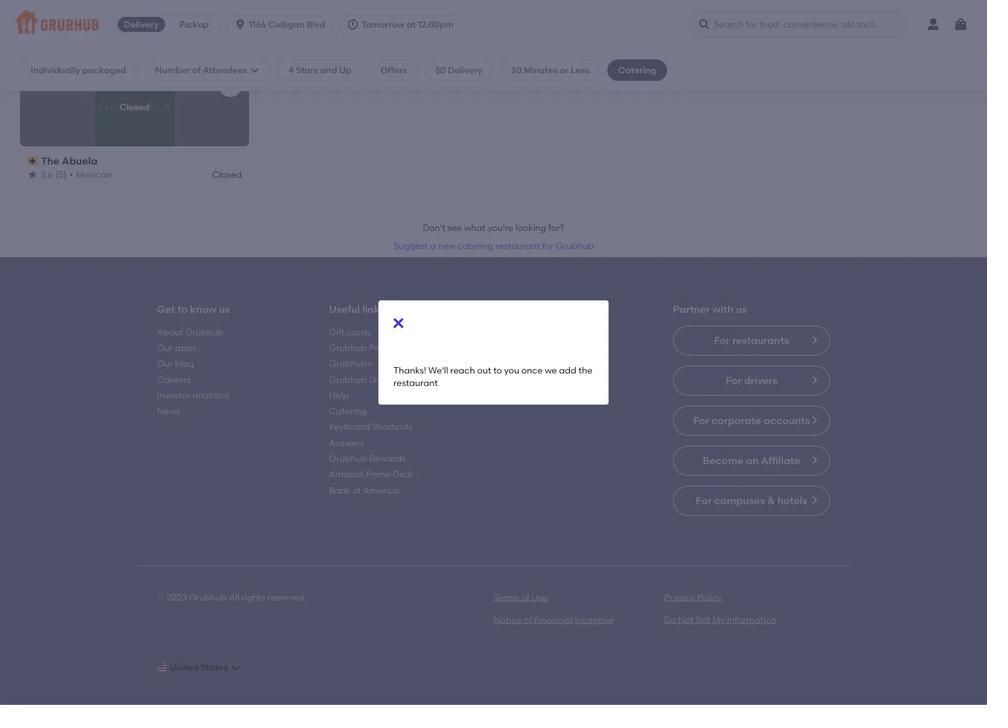 Task type: describe. For each thing, give the bounding box(es) containing it.
don't see what you're looking for?
[[423, 223, 565, 233]]

gift cards link
[[329, 327, 371, 337]]

useful links
[[329, 303, 385, 315]]

for drivers
[[726, 374, 778, 387]]

you
[[504, 365, 520, 376]]

youtube
[[501, 374, 537, 385]]

perks
[[369, 342, 392, 353]]

svg image inside 1166 culligan blvd button
[[234, 18, 247, 31]]

catering
[[458, 240, 494, 251]]

apps
[[175, 342, 197, 353]]

for campuses & hotels
[[696, 495, 808, 507]]

grubhub left all
[[189, 592, 227, 603]]

restaurants
[[733, 334, 790, 347]]

closed for noon o kabob
[[930, 28, 960, 38]]

rights
[[242, 592, 266, 603]]

subscription pass image for sajj mediterranean
[[267, 15, 278, 24]]

to inside main content
[[178, 303, 188, 315]]

campuses
[[714, 495, 765, 507]]

united states button
[[157, 657, 241, 679]]

grubhub+
[[329, 358, 372, 369]]

for campuses & hotels link
[[673, 486, 831, 516]]

what
[[464, 223, 486, 233]]

notice of financial incentive
[[494, 615, 614, 625]]

investor
[[157, 390, 191, 401]]

2 horizontal spatial catering
[[619, 65, 657, 75]]

for for for restaurants
[[714, 334, 730, 347]]

bank
[[329, 485, 351, 496]]

partner
[[673, 303, 711, 315]]

our apps link
[[157, 342, 197, 353]]

news link
[[157, 406, 180, 416]]

gift cards grubhub perks grubhub+ grubhub guarantee help catering keyboard shortcuts answers grubhub rewards amazon prime deal bank of america
[[329, 327, 416, 496]]

for?
[[549, 223, 565, 233]]

main navigation navigation
[[0, 0, 988, 49]]

about
[[157, 327, 183, 337]]

closed for sajj mediterranean
[[452, 28, 481, 38]]

not
[[679, 615, 694, 625]]

• for arguello
[[69, 28, 72, 38]]

mediterranean
[[301, 14, 375, 26]]

new
[[438, 240, 456, 251]]

become an affiliate
[[703, 455, 801, 467]]

terms of use link
[[494, 592, 548, 603]]

0 horizontal spatial catering
[[85, 14, 129, 26]]

language select image
[[157, 663, 167, 673]]

pickup button
[[168, 14, 220, 34]]

packaged
[[82, 65, 126, 75]]

careers
[[157, 374, 191, 385]]

become
[[703, 455, 744, 467]]

restaurant inside button
[[496, 240, 540, 251]]

main content containing arguello catering
[[0, 0, 988, 705]]

arguello catering
[[41, 14, 129, 26]]

star icon image for arguello
[[28, 28, 38, 38]]

star icon image for the
[[28, 170, 38, 180]]

individually
[[31, 65, 80, 75]]

offers
[[381, 65, 407, 75]]

1166
[[249, 19, 266, 30]]

sajj mediterranean
[[281, 14, 375, 26]]

partner with us
[[673, 303, 747, 315]]

pickup
[[179, 19, 209, 30]]

$0 delivery
[[436, 65, 483, 75]]

1 vertical spatial svg image
[[391, 316, 406, 331]]

(5) for arguello
[[54, 28, 66, 38]]

a
[[430, 240, 436, 251]]

drivers
[[744, 374, 778, 387]]

abuela
[[62, 155, 98, 167]]

do
[[665, 615, 677, 625]]

individually packaged
[[31, 65, 126, 75]]

states
[[201, 662, 228, 673]]

about grubhub link
[[157, 327, 223, 337]]

investor relations link
[[157, 390, 229, 401]]

closed for the abuela
[[212, 169, 242, 180]]

of for number
[[192, 65, 201, 75]]

© 2023 grubhub all rights reserved.
[[157, 592, 306, 603]]

instagram youtube
[[501, 358, 545, 385]]

mexican
[[76, 169, 112, 180]]

breakfast
[[75, 28, 116, 38]]

of for notice
[[524, 615, 532, 625]]

0 horizontal spatial svg image
[[231, 663, 241, 673]]

tomorrow at 12:00pm
[[362, 19, 454, 30]]

you're
[[488, 223, 514, 233]]

noon o kabob
[[759, 14, 832, 26]]

subscription pass image for noon o kabob
[[746, 15, 757, 24]]

privacy policy
[[665, 592, 723, 603]]

3.7
[[41, 28, 52, 38]]

terms of use
[[494, 592, 548, 603]]

svg image inside the tomorrow at 12:00pm button
[[347, 18, 359, 31]]

affiliate
[[761, 455, 801, 467]]

get
[[157, 303, 175, 315]]

thanks! we'll reach out to you once we add the restaurant
[[394, 365, 593, 388]]

for corporate accounts link
[[673, 406, 831, 436]]

grubhub rewards link
[[329, 453, 406, 464]]

grubhub perks link
[[329, 342, 392, 353]]

3.6
[[41, 169, 53, 180]]

blog
[[175, 358, 194, 369]]

grubhub down 'answers' link
[[329, 453, 367, 464]]

blvd
[[307, 19, 325, 30]]

sajj
[[281, 14, 299, 26]]

1 our from the top
[[157, 342, 173, 353]]

keyboard
[[329, 422, 370, 432]]

the abuela logo image
[[95, 67, 174, 147]]

grubhub down gift cards link
[[329, 342, 367, 353]]

all
[[229, 592, 240, 603]]

bank of america link
[[329, 485, 400, 496]]

about grubhub our apps our blog careers investor relations news
[[157, 327, 229, 416]]

the abuela link
[[28, 154, 242, 168]]

2 us from the left
[[736, 303, 747, 315]]

the abuela
[[41, 155, 98, 167]]

an
[[746, 455, 759, 467]]

catering link
[[329, 406, 367, 416]]

arguello catering link
[[28, 13, 242, 27]]

once
[[522, 365, 543, 376]]



Task type: vqa. For each thing, say whether or not it's contained in the screenshot.
Main Navigation navigation
yes



Task type: locate. For each thing, give the bounding box(es) containing it.
suggest
[[394, 240, 428, 251]]

1 horizontal spatial catering
[[329, 406, 367, 416]]

add
[[559, 365, 577, 376]]

delivery inside main content
[[448, 65, 483, 75]]

catering inside gift cards grubhub perks grubhub+ grubhub guarantee help catering keyboard shortcuts answers grubhub rewards amazon prime deal bank of america
[[329, 406, 367, 416]]

0 horizontal spatial us
[[219, 303, 230, 315]]

instagram link
[[501, 358, 545, 369]]

subscription pass image inside the arguello catering link
[[28, 15, 39, 24]]

for left drivers
[[726, 374, 742, 387]]

we'll
[[429, 365, 448, 376]]

subscription pass image up food
[[746, 15, 757, 24]]

restaurant down thanks!
[[394, 378, 438, 388]]

4
[[289, 65, 294, 75]]

subscription pass image left arguello on the left top of the page
[[28, 15, 39, 24]]

0 horizontal spatial subscription pass image
[[28, 15, 39, 24]]

0 vertical spatial to
[[178, 303, 188, 315]]

america
[[363, 485, 400, 496]]

for drivers link
[[673, 366, 831, 396]]

1 vertical spatial to
[[494, 365, 502, 376]]

for restaurants link
[[673, 326, 831, 356]]

restaurant inside thanks! we'll reach out to you once we add the restaurant
[[394, 378, 438, 388]]

0 vertical spatial our
[[157, 342, 173, 353]]

(5) down arguello on the left top of the page
[[54, 28, 66, 38]]

amazon prime deal link
[[329, 469, 413, 480]]

star icon image left "3.6"
[[28, 170, 38, 180]]

1166 culligan blvd
[[249, 19, 325, 30]]

2 subscription pass image from the left
[[746, 15, 757, 24]]

closed
[[212, 28, 242, 38], [452, 28, 481, 38], [691, 28, 721, 38], [930, 28, 960, 38], [120, 101, 150, 112], [212, 169, 242, 180]]

out
[[477, 365, 492, 376]]

subscription pass image for arguello catering
[[28, 15, 39, 24]]

news
[[157, 406, 180, 416]]

links
[[363, 303, 385, 315]]

youtube link
[[501, 374, 537, 385]]

food
[[746, 28, 767, 38]]

privacy
[[665, 592, 696, 603]]

grubhub down 'know'
[[185, 327, 223, 337]]

svg image right states
[[231, 663, 241, 673]]

0 vertical spatial (5)
[[54, 28, 66, 38]]

policy
[[698, 592, 723, 603]]

1 us from the left
[[219, 303, 230, 315]]

0 vertical spatial catering
[[85, 14, 129, 26]]

grubhub down grubhub+ link
[[329, 374, 367, 385]]

catering up keyboard
[[329, 406, 367, 416]]

svg image left "tomorrow"
[[347, 18, 359, 31]]

1 vertical spatial restaurant
[[394, 378, 438, 388]]

become an affiliate link
[[673, 446, 831, 476]]

us right 'know'
[[219, 303, 230, 315]]

svg image
[[347, 18, 359, 31], [391, 316, 406, 331], [231, 663, 241, 673]]

(5)
[[54, 28, 66, 38], [55, 169, 66, 180]]

delivery right breakfast at the top left
[[124, 19, 159, 30]]

reserved.
[[268, 592, 306, 603]]

noon o kabob link
[[746, 13, 960, 27]]

grubhub inside button
[[556, 240, 594, 251]]

delivery inside button
[[124, 19, 159, 30]]

star icon image
[[28, 28, 38, 38], [28, 170, 38, 180]]

subscription pass image left the
[[28, 157, 39, 166]]

our blog link
[[157, 358, 194, 369]]

star icon image left 3.7
[[28, 28, 38, 38]]

1 vertical spatial delivery
[[448, 65, 483, 75]]

0 vertical spatial svg image
[[347, 18, 359, 31]]

for left campuses
[[696, 495, 712, 507]]

to inside thanks! we'll reach out to you once we add the restaurant
[[494, 365, 502, 376]]

the
[[41, 155, 59, 167]]

subscription pass image right 1166
[[267, 15, 278, 24]]

1 vertical spatial star icon image
[[28, 170, 38, 180]]

united
[[170, 662, 198, 673]]

do not sell my information
[[665, 615, 777, 625]]

shortcuts
[[372, 422, 413, 432]]

1 horizontal spatial subscription pass image
[[746, 15, 757, 24]]

incentive
[[575, 615, 614, 625]]

to right get
[[178, 303, 188, 315]]

• breakfast
[[69, 28, 116, 38]]

2 vertical spatial svg image
[[231, 663, 241, 673]]

of inside gift cards grubhub perks grubhub+ grubhub guarantee help catering keyboard shortcuts answers grubhub rewards amazon prime deal bank of america
[[353, 485, 361, 496]]

instagram
[[501, 358, 545, 369]]

rewards
[[369, 453, 406, 464]]

suggest a new catering restaurant for grubhub button
[[388, 235, 600, 257]]

attendees
[[203, 65, 247, 75]]

restaurant
[[496, 240, 540, 251], [394, 378, 438, 388]]

3.7 (5)
[[41, 28, 66, 38]]

for for for corporate accounts
[[694, 415, 710, 427]]

(5) for the
[[55, 169, 66, 180]]

&
[[768, 495, 776, 507]]

grubhub down for?
[[556, 240, 594, 251]]

know
[[190, 303, 217, 315]]

the
[[579, 365, 593, 376]]

1 horizontal spatial delivery
[[448, 65, 483, 75]]

2 our from the top
[[157, 358, 173, 369]]

2 vertical spatial catering
[[329, 406, 367, 416]]

looking
[[516, 223, 547, 233]]

corporate
[[712, 415, 762, 427]]

at
[[407, 19, 416, 30]]

30
[[511, 65, 522, 75]]

svg image
[[954, 17, 969, 32], [234, 18, 247, 31], [699, 18, 711, 31], [250, 65, 260, 75]]

to
[[178, 303, 188, 315], [494, 365, 502, 376]]

deal
[[393, 469, 413, 480]]

1 horizontal spatial us
[[736, 303, 747, 315]]

2023
[[167, 592, 187, 603]]

to right the out
[[494, 365, 502, 376]]

of right number
[[192, 65, 201, 75]]

1 star icon image from the top
[[28, 28, 38, 38]]

1 vertical spatial (5)
[[55, 169, 66, 180]]

0 vertical spatial subscription pass image
[[267, 15, 278, 24]]

up
[[339, 65, 352, 75]]

for left corporate
[[694, 415, 710, 427]]

accounts
[[764, 415, 810, 427]]

truck
[[769, 28, 792, 38]]

subscription pass image inside the noon o kabob "link"
[[746, 15, 757, 24]]

my
[[713, 615, 725, 625]]

subscription pass image
[[267, 15, 278, 24], [28, 157, 39, 166]]

1 horizontal spatial subscription pass image
[[267, 15, 278, 24]]

for for for drivers
[[726, 374, 742, 387]]

restaurant down 'looking'
[[496, 240, 540, 251]]

us right with
[[736, 303, 747, 315]]

o
[[788, 14, 797, 26]]

2 horizontal spatial svg image
[[391, 316, 406, 331]]

2 star icon image from the top
[[28, 170, 38, 180]]

notice of financial incentive link
[[494, 615, 614, 625]]

30 minutes or less
[[511, 65, 590, 75]]

0 vertical spatial delivery
[[124, 19, 159, 30]]

prime
[[367, 469, 391, 480]]

us
[[219, 303, 230, 315], [736, 303, 747, 315]]

terms
[[494, 592, 519, 603]]

0 vertical spatial restaurant
[[496, 240, 540, 251]]

svg image up perks at the left of page
[[391, 316, 406, 331]]

1 vertical spatial subscription pass image
[[28, 157, 39, 166]]

of left use
[[521, 592, 530, 603]]

$0
[[436, 65, 446, 75]]

1 vertical spatial •
[[70, 169, 73, 180]]

number
[[155, 65, 190, 75]]

(5) right "3.6"
[[55, 169, 66, 180]]

of right bank
[[353, 485, 361, 496]]

subscription pass image for the abuela
[[28, 157, 39, 166]]

our up careers link
[[157, 358, 173, 369]]

grubhub inside about grubhub our apps our blog careers investor relations news
[[185, 327, 223, 337]]

subscription pass image inside sajj mediterranean link
[[267, 15, 278, 24]]

catering up breakfast at the top left
[[85, 14, 129, 26]]

grubhub guarantee link
[[329, 374, 416, 385]]

of right notice
[[524, 615, 532, 625]]

1 vertical spatial catering
[[619, 65, 657, 75]]

our down about
[[157, 342, 173, 353]]

0 horizontal spatial to
[[178, 303, 188, 315]]

noon
[[759, 14, 786, 26]]

0 horizontal spatial restaurant
[[394, 378, 438, 388]]

1 horizontal spatial restaurant
[[496, 240, 540, 251]]

main content
[[0, 0, 988, 705]]

subscription pass image
[[28, 15, 39, 24], [746, 15, 757, 24]]

amazon
[[329, 469, 364, 480]]

of for terms
[[521, 592, 530, 603]]

1 vertical spatial our
[[157, 358, 173, 369]]

useful
[[329, 303, 360, 315]]

for
[[542, 240, 554, 251]]

gift
[[329, 327, 345, 337]]

1 subscription pass image from the left
[[28, 15, 39, 24]]

• down the abuela
[[70, 169, 73, 180]]

keyboard shortcuts link
[[329, 422, 413, 432]]

catering
[[85, 14, 129, 26], [619, 65, 657, 75], [329, 406, 367, 416]]

careers link
[[157, 374, 191, 385]]

1 horizontal spatial svg image
[[347, 18, 359, 31]]

for down with
[[714, 334, 730, 347]]

subscription pass image inside the abuela link
[[28, 157, 39, 166]]

1 horizontal spatial to
[[494, 365, 502, 376]]

answers
[[329, 437, 365, 448]]

kabob
[[799, 14, 832, 26]]

help link
[[329, 390, 349, 401]]

get to know us
[[157, 303, 230, 315]]

0 horizontal spatial subscription pass image
[[28, 157, 39, 166]]

0 vertical spatial star icon image
[[28, 28, 38, 38]]

catering right less
[[619, 65, 657, 75]]

3.6 (5)
[[41, 169, 66, 180]]

save this restaurant image
[[223, 78, 238, 93]]

0 vertical spatial •
[[69, 28, 72, 38]]

for for for campuses & hotels
[[696, 495, 712, 507]]

for corporate accounts
[[694, 415, 810, 427]]

our
[[157, 342, 173, 353], [157, 358, 173, 369]]

grubhub
[[556, 240, 594, 251], [185, 327, 223, 337], [329, 342, 367, 353], [329, 374, 367, 385], [329, 453, 367, 464], [189, 592, 227, 603]]

• down arguello on the left top of the page
[[69, 28, 72, 38]]

4 stars and up
[[289, 65, 352, 75]]

closed for arguello catering
[[212, 28, 242, 38]]

delivery right $0
[[448, 65, 483, 75]]

0 horizontal spatial delivery
[[124, 19, 159, 30]]

• for the
[[70, 169, 73, 180]]



